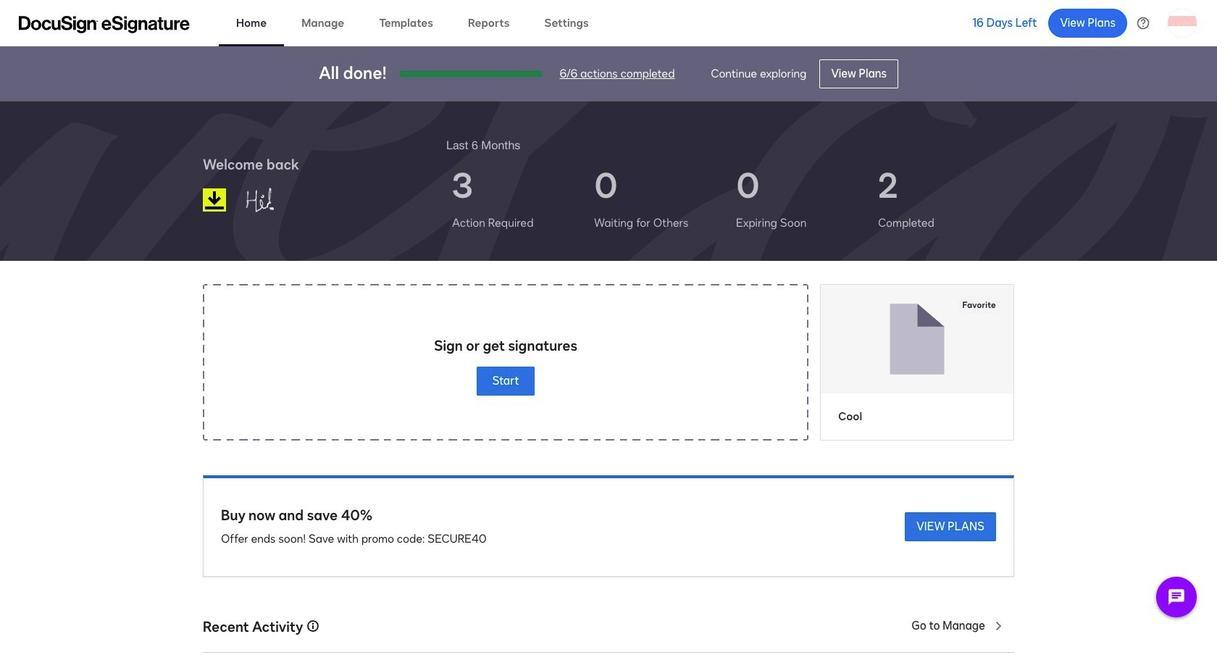 Task type: describe. For each thing, give the bounding box(es) containing it.
your uploaded profile image image
[[1168, 8, 1197, 37]]

use cool image
[[821, 285, 1014, 393]]



Task type: locate. For each thing, give the bounding box(es) containing it.
docusign esignature image
[[19, 16, 190, 33]]

generic name image
[[238, 181, 314, 219]]

list
[[446, 154, 1015, 243]]

docusignlogo image
[[203, 188, 226, 212]]

heading
[[446, 136, 521, 154]]



Task type: vqa. For each thing, say whether or not it's contained in the screenshot.
templates icon
no



